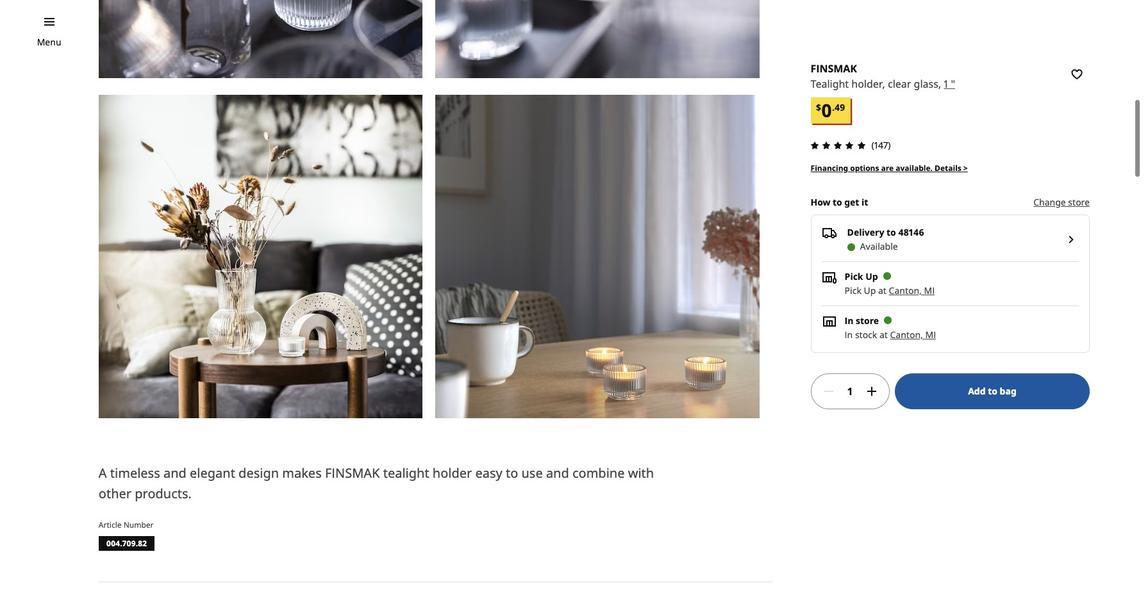 Task type: describe. For each thing, give the bounding box(es) containing it.
available.
[[896, 163, 933, 174]]

in store
[[845, 315, 879, 327]]

number
[[124, 520, 154, 531]]

>
[[964, 163, 968, 174]]

makes
[[282, 465, 322, 482]]

up for pick up
[[866, 271, 878, 283]]

49
[[835, 101, 846, 113]]

change store button
[[1034, 196, 1090, 210]]

add to bag button
[[895, 374, 1090, 410]]

products.
[[135, 485, 192, 503]]

use
[[522, 465, 543, 482]]

$ 0 . 49
[[816, 98, 846, 122]]

financing options are available. details >
[[811, 163, 968, 174]]

other
[[99, 485, 132, 503]]

in for in store
[[845, 315, 854, 327]]

menu button
[[37, 35, 61, 49]]

mi for in stock at canton, mi
[[926, 329, 936, 341]]

in stock at canton, mi group
[[845, 329, 936, 341]]

easy
[[475, 465, 503, 482]]

at for stock
[[880, 329, 888, 341]]

change store
[[1034, 196, 1090, 209]]

canton, mi button for in stock at
[[890, 329, 936, 341]]

at for up
[[879, 285, 887, 297]]

Quantity input value text field
[[842, 374, 859, 410]]

to inside a timeless and elegant design makes finsmak tealight holder easy to use and combine with other products.
[[506, 465, 518, 482]]

2 and from the left
[[546, 465, 569, 482]]

canton, for pick up at
[[889, 285, 922, 297]]

article
[[99, 520, 122, 531]]

add
[[968, 385, 986, 398]]

glass,
[[914, 77, 941, 91]]

finsmak tealight holder, clear glass, 1 "
[[811, 62, 956, 91]]

to for add
[[988, 385, 998, 398]]

design
[[239, 465, 279, 482]]

it
[[862, 196, 868, 209]]

1 and from the left
[[164, 465, 187, 482]]

financing options are available. details > button
[[811, 163, 968, 175]]

canton, mi button for pick up at
[[889, 285, 935, 297]]

pick up at canton, mi group
[[845, 285, 935, 297]]

finsmak inside finsmak tealight holder, clear glass, 1 "
[[811, 62, 857, 76]]

bag
[[1000, 385, 1017, 398]]



Task type: vqa. For each thing, say whether or not it's contained in the screenshot.
">"
yes



Task type: locate. For each thing, give the bounding box(es) containing it.
financing
[[811, 163, 849, 174]]

canton, mi button
[[889, 285, 935, 297], [890, 329, 936, 341]]

store
[[1069, 196, 1090, 209], [856, 315, 879, 327]]

0 vertical spatial at
[[879, 285, 887, 297]]

1 " button
[[944, 76, 956, 93]]

clear
[[888, 77, 912, 91]]

1 vertical spatial pick
[[845, 285, 862, 297]]

pick up
[[845, 271, 878, 283]]

up for pick up at canton, mi
[[864, 285, 876, 297]]

1 vertical spatial store
[[856, 315, 879, 327]]

change
[[1034, 196, 1066, 209]]

(147) button
[[807, 138, 891, 153]]

to for how
[[833, 196, 842, 209]]

0 horizontal spatial and
[[164, 465, 187, 482]]

finsmak tealight holder, clear glass, 1 " image
[[99, 0, 423, 78], [436, 0, 760, 78], [99, 95, 423, 419], [436, 95, 760, 419]]

and up "products." at the bottom of the page
[[164, 465, 187, 482]]

0
[[821, 98, 832, 122]]

004.709.82
[[106, 539, 147, 550]]

at
[[879, 285, 887, 297], [880, 329, 888, 341]]

pick up at canton, mi
[[845, 285, 935, 297]]

tealight
[[383, 465, 429, 482]]

0 horizontal spatial store
[[856, 315, 879, 327]]

to for delivery
[[887, 226, 896, 239]]

48146
[[899, 226, 925, 239]]

menu
[[37, 36, 61, 48]]

details
[[935, 163, 962, 174]]

in stock at canton, mi
[[845, 329, 936, 341]]

how
[[811, 196, 831, 209]]

delivery to 48146
[[848, 226, 925, 239]]

mi
[[924, 285, 935, 297], [926, 329, 936, 341]]

to left the bag
[[988, 385, 998, 398]]

1 vertical spatial at
[[880, 329, 888, 341]]

add to bag
[[968, 385, 1017, 398]]

available
[[860, 241, 898, 253]]

1 vertical spatial finsmak
[[325, 465, 380, 482]]

pick
[[845, 271, 864, 283], [845, 285, 862, 297]]

in left stock
[[845, 329, 853, 341]]

get
[[845, 196, 860, 209]]

store for in store
[[856, 315, 879, 327]]

a
[[99, 465, 107, 482]]

1 pick from the top
[[845, 271, 864, 283]]

up
[[866, 271, 878, 283], [864, 285, 876, 297]]

elegant
[[190, 465, 235, 482]]

1
[[944, 77, 949, 91]]

options
[[851, 163, 880, 174]]

store up stock
[[856, 315, 879, 327]]

canton, right stock
[[890, 329, 923, 341]]

0 vertical spatial mi
[[924, 285, 935, 297]]

0 vertical spatial store
[[1069, 196, 1090, 209]]

canton,
[[889, 285, 922, 297], [890, 329, 923, 341]]

0 vertical spatial canton, mi button
[[889, 285, 935, 297]]

canton, mi button up in stock at canton, mi group
[[889, 285, 935, 297]]

delivery
[[848, 226, 885, 239]]

canton, mi button right stock
[[890, 329, 936, 341]]

finsmak
[[811, 62, 857, 76], [325, 465, 380, 482]]

a timeless and elegant design makes finsmak tealight holder easy to use and combine with other products.
[[99, 465, 654, 503]]

canton, up in stock at canton, mi
[[889, 285, 922, 297]]

in
[[845, 315, 854, 327], [845, 329, 853, 341]]

at right stock
[[880, 329, 888, 341]]

store right change
[[1069, 196, 1090, 209]]

store inside button
[[1069, 196, 1090, 209]]

2 in from the top
[[845, 329, 853, 341]]

finsmak up tealight
[[811, 62, 857, 76]]

0 vertical spatial canton,
[[889, 285, 922, 297]]

at up in store
[[879, 285, 887, 297]]

0 vertical spatial in
[[845, 315, 854, 327]]

pick up pick up at canton, mi group
[[845, 271, 864, 283]]

tealight
[[811, 77, 849, 91]]

1 vertical spatial canton,
[[890, 329, 923, 341]]

1 horizontal spatial and
[[546, 465, 569, 482]]

mi down pick up at canton, mi group
[[926, 329, 936, 341]]

1 vertical spatial canton, mi button
[[890, 329, 936, 341]]

timeless
[[110, 465, 160, 482]]

2 pick from the top
[[845, 285, 862, 297]]

article number
[[99, 520, 154, 531]]

0 vertical spatial finsmak
[[811, 62, 857, 76]]

.
[[832, 101, 835, 113]]

holder,
[[852, 77, 885, 91]]

to inside 'button'
[[988, 385, 998, 398]]

finsmak inside a timeless and elegant design makes finsmak tealight holder easy to use and combine with other products.
[[325, 465, 380, 482]]

1 horizontal spatial finsmak
[[811, 62, 857, 76]]

"
[[951, 77, 956, 91]]

and
[[164, 465, 187, 482], [546, 465, 569, 482]]

1 vertical spatial in
[[845, 329, 853, 341]]

canton, for in stock at
[[890, 329, 923, 341]]

to
[[833, 196, 842, 209], [887, 226, 896, 239], [988, 385, 998, 398], [506, 465, 518, 482]]

1 vertical spatial up
[[864, 285, 876, 297]]

1 in from the top
[[845, 315, 854, 327]]

pick for pick up at canton, mi
[[845, 285, 862, 297]]

store for change store
[[1069, 196, 1090, 209]]

0 horizontal spatial finsmak
[[325, 465, 380, 482]]

finsmak right makes
[[325, 465, 380, 482]]

pick for pick up
[[845, 271, 864, 283]]

right image
[[1064, 232, 1079, 248]]

0 vertical spatial pick
[[845, 271, 864, 283]]

1 horizontal spatial store
[[1069, 196, 1090, 209]]

in for in stock at canton, mi
[[845, 329, 853, 341]]

0 vertical spatial up
[[866, 271, 878, 283]]

stock
[[855, 329, 877, 341]]

with
[[628, 465, 654, 482]]

up down pick up
[[864, 285, 876, 297]]

to left get
[[833, 196, 842, 209]]

(147)
[[872, 139, 891, 151]]

to left use at the bottom left
[[506, 465, 518, 482]]

pick down pick up
[[845, 285, 862, 297]]

holder
[[433, 465, 472, 482]]

mi for pick up at canton, mi
[[924, 285, 935, 297]]

are
[[881, 163, 894, 174]]

1 vertical spatial mi
[[926, 329, 936, 341]]

mi up in stock at canton, mi
[[924, 285, 935, 297]]

in up in stock at canton, mi group
[[845, 315, 854, 327]]

combine
[[573, 465, 625, 482]]

$
[[816, 101, 821, 113]]

up up pick up at canton, mi group
[[866, 271, 878, 283]]

and right use at the bottom left
[[546, 465, 569, 482]]

to up "available"
[[887, 226, 896, 239]]

how to get it
[[811, 196, 868, 209]]

review: 4.9 out of 5 stars. total reviews: 147 image
[[807, 138, 869, 153]]



